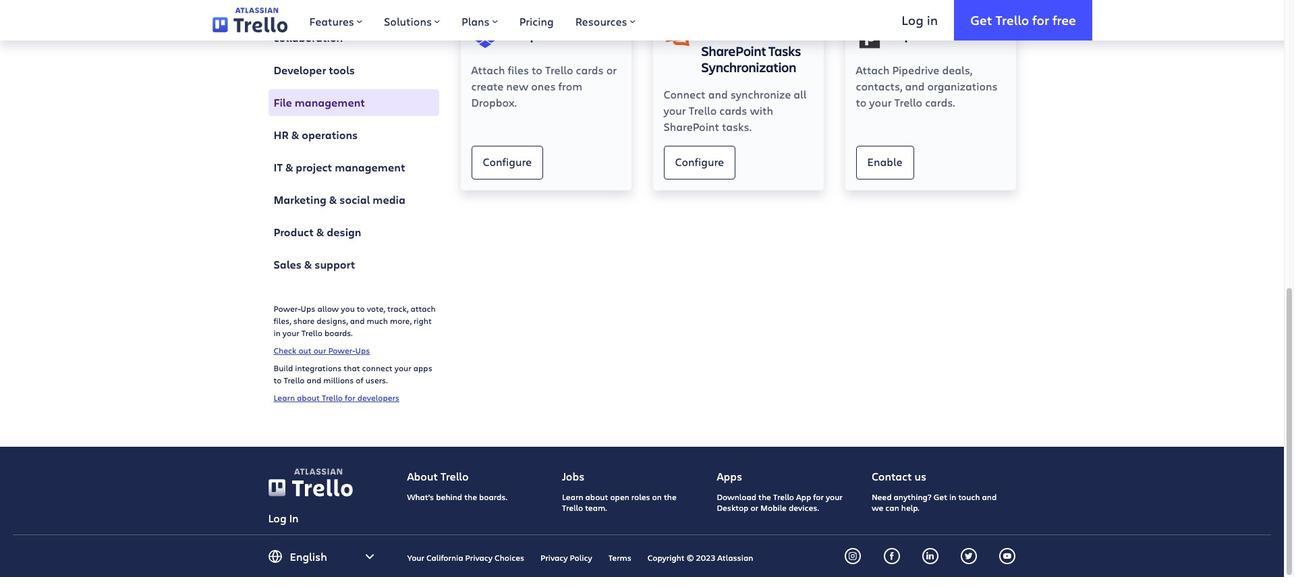 Task type: locate. For each thing, give the bounding box(es) containing it.
about inside the power-ups allow you to vote, track, attach files, share designs, and much more, right in your trello boards. check out our power-ups build integrations that connect your apps to trello and millions of users. learn about trello for developers
[[297, 392, 320, 403]]

about inside learn about open roles on the trello team.
[[586, 491, 608, 502]]

can
[[886, 502, 900, 513]]

and down "you"
[[350, 315, 365, 326]]

files
[[508, 63, 529, 77]]

twitter image
[[965, 552, 974, 560]]

1 vertical spatial management
[[335, 160, 405, 175]]

& for communication
[[359, 14, 367, 29]]

2 vertical spatial for
[[814, 491, 824, 502]]

1 horizontal spatial privacy
[[541, 552, 568, 563]]

trello up 'synchronization'
[[702, 26, 735, 44]]

configure for dropbox
[[483, 155, 532, 169]]

ups up that
[[355, 345, 370, 356]]

0 horizontal spatial ups
[[301, 303, 316, 314]]

configure down 'tasks.'
[[675, 155, 724, 169]]

2 the from the left
[[664, 491, 677, 502]]

pipedrive up deals,
[[894, 26, 949, 44]]

attach for dropbox
[[472, 63, 505, 77]]

1 vertical spatial get
[[934, 491, 948, 502]]

1 horizontal spatial configure link
[[664, 146, 736, 180]]

configure link for dropbox
[[472, 146, 543, 180]]

with down 'synchronize'
[[750, 103, 774, 117]]

media
[[373, 192, 406, 207]]

2 horizontal spatial for
[[1033, 11, 1050, 28]]

& right sales
[[304, 257, 312, 272]]

your down connect
[[664, 103, 686, 117]]

it
[[274, 160, 283, 175]]

trello down share
[[302, 327, 323, 338]]

files,
[[274, 315, 291, 326]]

get
[[971, 11, 993, 28], [934, 491, 948, 502]]

trello down millions
[[322, 392, 343, 403]]

pricing
[[520, 14, 554, 28]]

1 attach from the left
[[472, 63, 505, 77]]

the right on
[[664, 491, 677, 502]]

0 horizontal spatial power-
[[274, 303, 301, 314]]

power-
[[274, 303, 301, 314], [328, 345, 355, 356]]

cards up 'tasks.'
[[720, 103, 748, 117]]

management up operations at the top of page
[[295, 95, 365, 110]]

linkedin image
[[927, 552, 935, 560]]

1 horizontal spatial or
[[751, 502, 759, 513]]

and right connect
[[709, 87, 728, 101]]

or
[[607, 63, 617, 77], [751, 502, 759, 513]]

sharepoint up 'synchronize'
[[702, 42, 767, 60]]

copyright © 2023 atlassian
[[648, 552, 754, 563]]

0 horizontal spatial get
[[934, 491, 948, 502]]

ups up share
[[301, 303, 316, 314]]

0 vertical spatial for
[[1033, 11, 1050, 28]]

0 horizontal spatial the
[[465, 491, 477, 502]]

synchronization
[[702, 58, 797, 76]]

learn about trello for developers link
[[274, 392, 400, 403]]

1 vertical spatial pipedrive
[[893, 63, 940, 77]]

2 horizontal spatial in
[[950, 491, 957, 502]]

1 the from the left
[[465, 491, 477, 502]]

your california privacy choices
[[407, 552, 525, 563]]

with inside connect and synchronize all your trello cards with sharepoint tasks.
[[750, 103, 774, 117]]

0 vertical spatial or
[[607, 63, 617, 77]]

attach
[[472, 63, 505, 77], [856, 63, 890, 77]]

1 vertical spatial log
[[268, 511, 287, 525]]

trello left the team.
[[562, 502, 583, 513]]

1 horizontal spatial attach
[[856, 63, 890, 77]]

attach up contacts,
[[856, 63, 890, 77]]

1 vertical spatial cards
[[720, 103, 748, 117]]

0 vertical spatial cards
[[576, 63, 604, 77]]

0 horizontal spatial cards
[[576, 63, 604, 77]]

you
[[341, 303, 355, 314]]

for right app
[[814, 491, 824, 502]]

and
[[906, 79, 925, 93], [709, 87, 728, 101], [350, 315, 365, 326], [307, 375, 322, 385], [983, 491, 997, 502]]

or left mobile
[[751, 502, 759, 513]]

roles
[[632, 491, 650, 502]]

your inside download the trello app for your desktop or mobile devices.
[[826, 491, 843, 502]]

0 horizontal spatial boards.
[[325, 327, 353, 338]]

for left "free"
[[1033, 11, 1050, 28]]

0 horizontal spatial attach
[[472, 63, 505, 77]]

privacy
[[466, 552, 493, 563], [541, 552, 568, 563]]

atlassian trello image
[[213, 8, 288, 33], [268, 468, 353, 497], [294, 469, 342, 475]]

1 vertical spatial in
[[274, 327, 281, 338]]

app
[[797, 491, 812, 502]]

or down resources
[[607, 63, 617, 77]]

2 vertical spatial in
[[950, 491, 957, 502]]

1 horizontal spatial log
[[902, 11, 924, 28]]

touch
[[959, 491, 981, 502]]

pipedrive up contacts,
[[893, 63, 940, 77]]

team.
[[585, 502, 607, 513]]

attach for pipedrive
[[856, 63, 890, 77]]

your inside attach pipedrive deals, contacts, and organizations to your trello cards.
[[870, 95, 892, 109]]

management inside "link"
[[335, 160, 405, 175]]

0 vertical spatial power-
[[274, 303, 301, 314]]

0 horizontal spatial configure
[[483, 155, 532, 169]]

trello up what's behind the boards.
[[441, 469, 469, 483]]

2 configure link from the left
[[664, 146, 736, 180]]

free
[[1053, 11, 1077, 28]]

for
[[1033, 11, 1050, 28], [345, 392, 356, 403], [814, 491, 824, 502]]

check
[[274, 345, 297, 356]]

boards. right behind
[[479, 491, 508, 502]]

or inside attach files to trello cards or create new ones from dropbox.
[[607, 63, 617, 77]]

©
[[687, 552, 694, 563]]

& right the it
[[285, 160, 293, 175]]

sales
[[274, 257, 302, 272]]

right
[[414, 315, 432, 326]]

learn down jobs
[[562, 491, 584, 502]]

millions
[[324, 375, 354, 385]]

2 attach from the left
[[856, 63, 890, 77]]

devices.
[[789, 502, 819, 513]]

sharepoint down connect
[[664, 119, 720, 134]]

& left social
[[329, 192, 337, 207]]

1 privacy from the left
[[466, 552, 493, 563]]

power- up files,
[[274, 303, 301, 314]]

the inside learn about open roles on the trello team.
[[664, 491, 677, 502]]

product & design link
[[268, 219, 439, 246]]

about left 'open'
[[586, 491, 608, 502]]

1 horizontal spatial for
[[814, 491, 824, 502]]

attach up create at the top left
[[472, 63, 505, 77]]

management up social
[[335, 160, 405, 175]]

developers
[[358, 392, 400, 403]]

it & project management link
[[268, 154, 439, 181]]

1 horizontal spatial configure
[[675, 155, 724, 169]]

1 horizontal spatial learn
[[562, 491, 584, 502]]

1 horizontal spatial the
[[664, 491, 677, 502]]

the right download on the bottom
[[759, 491, 772, 502]]

configure link down 'dropbox.'
[[472, 146, 543, 180]]

your right app
[[826, 491, 843, 502]]

your down files,
[[283, 327, 300, 338]]

about down integrations
[[297, 392, 320, 403]]

0 vertical spatial learn
[[274, 392, 295, 403]]

the right behind
[[465, 491, 477, 502]]

configure link down 'tasks.'
[[664, 146, 736, 180]]

to down build
[[274, 375, 282, 385]]

0 vertical spatial with
[[737, 26, 764, 44]]

to up "ones"
[[532, 63, 543, 77]]

privacy left policy
[[541, 552, 568, 563]]

cards up from
[[576, 63, 604, 77]]

1 horizontal spatial ups
[[355, 345, 370, 356]]

1 horizontal spatial get
[[971, 11, 993, 28]]

dropbox
[[509, 26, 560, 44]]

0 horizontal spatial learn
[[274, 392, 295, 403]]

log
[[902, 11, 924, 28], [268, 511, 287, 525]]

0 horizontal spatial about
[[297, 392, 320, 403]]

sharepoint
[[702, 42, 767, 60], [664, 119, 720, 134]]

& for it
[[285, 160, 293, 175]]

0 vertical spatial log
[[902, 11, 924, 28]]

0 vertical spatial sharepoint
[[702, 42, 767, 60]]

0 horizontal spatial privacy
[[466, 552, 493, 563]]

your down contacts,
[[870, 95, 892, 109]]

attach pipedrive deals, contacts, and organizations to your trello cards.
[[856, 63, 998, 109]]

1 vertical spatial power-
[[328, 345, 355, 356]]

connect
[[664, 87, 706, 101]]

1 vertical spatial for
[[345, 392, 356, 403]]

developer tools
[[274, 63, 355, 78]]

create
[[472, 79, 504, 93]]

california
[[427, 552, 464, 563]]

learn about open roles on the trello team.
[[562, 491, 677, 513]]

communication & collaboration
[[274, 14, 367, 45]]

1 vertical spatial about
[[586, 491, 608, 502]]

and right touch on the bottom of the page
[[983, 491, 997, 502]]

1 horizontal spatial about
[[586, 491, 608, 502]]

trello inside connect and synchronize all your trello cards with sharepoint tasks.
[[689, 103, 717, 117]]

0 vertical spatial management
[[295, 95, 365, 110]]

0 vertical spatial boards.
[[325, 327, 353, 338]]

0 vertical spatial ups
[[301, 303, 316, 314]]

1 horizontal spatial cards
[[720, 103, 748, 117]]

& inside communication & collaboration
[[359, 14, 367, 29]]

tools
[[329, 63, 355, 78]]

2 configure from the left
[[675, 155, 724, 169]]

in left touch on the bottom of the page
[[950, 491, 957, 502]]

what's behind the boards.
[[407, 491, 508, 502]]

1 configure link from the left
[[472, 146, 543, 180]]

& left the design
[[316, 225, 324, 240]]

0 vertical spatial pipedrive
[[894, 26, 949, 44]]

log in link
[[268, 510, 299, 527]]

privacy left choices
[[466, 552, 493, 563]]

about trello
[[407, 469, 469, 483]]

2 horizontal spatial the
[[759, 491, 772, 502]]

attach inside attach files to trello cards or create new ones from dropbox.
[[472, 63, 505, 77]]

& right features
[[359, 14, 367, 29]]

1 vertical spatial or
[[751, 502, 759, 513]]

facebook image
[[888, 552, 896, 560]]

communication
[[274, 14, 356, 29]]

1 configure from the left
[[483, 155, 532, 169]]

trello left cards.
[[895, 95, 923, 109]]

trello left app
[[774, 491, 795, 502]]

1 vertical spatial with
[[750, 103, 774, 117]]

marketing & social media link
[[268, 186, 439, 213]]

ups
[[301, 303, 316, 314], [355, 345, 370, 356]]

trello left "free"
[[996, 11, 1030, 28]]

1 vertical spatial ups
[[355, 345, 370, 356]]

to
[[532, 63, 543, 77], [856, 95, 867, 109], [357, 303, 365, 314], [274, 375, 282, 385]]

youtube image
[[1004, 552, 1012, 560]]

developer tools link
[[268, 57, 439, 84]]

to inside attach pipedrive deals, contacts, and organizations to your trello cards.
[[856, 95, 867, 109]]

attach
[[411, 303, 436, 314]]

power- up that
[[328, 345, 355, 356]]

0 horizontal spatial configure link
[[472, 146, 543, 180]]

cards
[[576, 63, 604, 77], [720, 103, 748, 117]]

trello up from
[[545, 63, 573, 77]]

attach inside attach pipedrive deals, contacts, and organizations to your trello cards.
[[856, 63, 890, 77]]

trello inside attach files to trello cards or create new ones from dropbox.
[[545, 63, 573, 77]]

and inside attach pipedrive deals, contacts, and organizations to your trello cards.
[[906, 79, 925, 93]]

0 horizontal spatial or
[[607, 63, 617, 77]]

resources button
[[565, 0, 647, 41]]

to right "you"
[[357, 303, 365, 314]]

log for log in
[[902, 11, 924, 28]]

configure down 'dropbox.'
[[483, 155, 532, 169]]

your
[[870, 95, 892, 109], [664, 103, 686, 117], [283, 327, 300, 338], [395, 363, 412, 373], [826, 491, 843, 502]]

3 the from the left
[[759, 491, 772, 502]]

anything?
[[894, 491, 932, 502]]

1 vertical spatial boards.
[[479, 491, 508, 502]]

get trello for free link
[[955, 0, 1093, 41]]

get right anything?
[[934, 491, 948, 502]]

developer
[[274, 63, 326, 78]]

features
[[309, 14, 354, 28]]

in up attach pipedrive deals, contacts, and organizations to your trello cards.
[[927, 11, 938, 28]]

plans
[[462, 14, 490, 28]]

get trello for free
[[971, 11, 1077, 28]]

with up 'synchronization'
[[737, 26, 764, 44]]

in down files,
[[274, 327, 281, 338]]

on
[[653, 491, 662, 502]]

terms link
[[609, 552, 632, 563]]

of
[[356, 375, 364, 385]]

to down contacts,
[[856, 95, 867, 109]]

0 vertical spatial get
[[971, 11, 993, 28]]

& right hr
[[291, 128, 299, 142]]

and down integrations
[[307, 375, 322, 385]]

your
[[407, 552, 425, 563]]

privacy policy link
[[541, 552, 592, 563]]

in inside need anything? get in touch and we can help.
[[950, 491, 957, 502]]

trello with sharepoint tasks synchronization
[[702, 26, 801, 76]]

0 horizontal spatial log
[[268, 511, 287, 525]]

1 vertical spatial learn
[[562, 491, 584, 502]]

1 vertical spatial sharepoint
[[664, 119, 720, 134]]

and right contacts,
[[906, 79, 925, 93]]

and inside need anything? get in touch and we can help.
[[983, 491, 997, 502]]

1 horizontal spatial in
[[927, 11, 938, 28]]

for down millions
[[345, 392, 356, 403]]

get up deals,
[[971, 11, 993, 28]]

0 horizontal spatial for
[[345, 392, 356, 403]]

0 horizontal spatial in
[[274, 327, 281, 338]]

0 vertical spatial about
[[297, 392, 320, 403]]

& inside "link"
[[285, 160, 293, 175]]

trello down connect
[[689, 103, 717, 117]]

learn down build
[[274, 392, 295, 403]]

or inside download the trello app for your desktop or mobile devices.
[[751, 502, 759, 513]]

boards. down "designs,"
[[325, 327, 353, 338]]

our
[[314, 345, 326, 356]]



Task type: vqa. For each thing, say whether or not it's contained in the screenshot.
the right
yes



Task type: describe. For each thing, give the bounding box(es) containing it.
apps
[[717, 469, 743, 483]]

policy
[[570, 552, 592, 563]]

sales & support
[[274, 257, 355, 272]]

trello inside attach pipedrive deals, contacts, and organizations to your trello cards.
[[895, 95, 923, 109]]

us
[[915, 469, 927, 483]]

hr & operations
[[274, 128, 358, 142]]

enable
[[868, 155, 903, 169]]

2 privacy from the left
[[541, 552, 568, 563]]

tasks
[[769, 42, 801, 60]]

that
[[344, 363, 360, 373]]

& for sales
[[304, 257, 312, 272]]

ones
[[531, 79, 556, 93]]

dropbox.
[[472, 95, 517, 109]]

to inside attach files to trello cards or create new ones from dropbox.
[[532, 63, 543, 77]]

features button
[[299, 0, 373, 41]]

your left apps
[[395, 363, 412, 373]]

build
[[274, 363, 293, 373]]

hr & operations link
[[268, 122, 439, 149]]

deals,
[[943, 63, 973, 77]]

tasks.
[[722, 119, 752, 134]]

resources
[[576, 14, 628, 28]]

about
[[407, 469, 438, 483]]

from
[[559, 79, 583, 93]]

synchronize
[[731, 87, 791, 101]]

cards inside attach files to trello cards or create new ones from dropbox.
[[576, 63, 604, 77]]

track,
[[388, 303, 409, 314]]

for inside download the trello app for your desktop or mobile devices.
[[814, 491, 824, 502]]

download the trello app for your desktop or mobile devices.
[[717, 491, 843, 513]]

your inside connect and synchronize all your trello cards with sharepoint tasks.
[[664, 103, 686, 117]]

1 horizontal spatial power-
[[328, 345, 355, 356]]

solutions
[[384, 14, 432, 28]]

learn inside the power-ups allow you to vote, track, attach files, share designs, and much more, right in your trello boards. check out our power-ups build integrations that connect your apps to trello and millions of users. learn about trello for developers
[[274, 392, 295, 403]]

connect
[[362, 363, 393, 373]]

all
[[794, 87, 807, 101]]

product & design
[[274, 225, 362, 240]]

terms
[[609, 552, 632, 563]]

solutions button
[[373, 0, 451, 41]]

contact us
[[872, 469, 927, 483]]

trello inside download the trello app for your desktop or mobile devices.
[[774, 491, 795, 502]]

in inside the power-ups allow you to vote, track, attach files, share designs, and much more, right in your trello boards. check out our power-ups build integrations that connect your apps to trello and millions of users. learn about trello for developers
[[274, 327, 281, 338]]

trello down build
[[284, 375, 305, 385]]

& for marketing
[[329, 192, 337, 207]]

out
[[299, 345, 312, 356]]

operations
[[302, 128, 358, 142]]

contact
[[872, 469, 912, 483]]

communication & collaboration link
[[268, 8, 439, 51]]

& for hr
[[291, 128, 299, 142]]

file
[[274, 95, 292, 110]]

for inside the power-ups allow you to vote, track, attach files, share designs, and much more, right in your trello boards. check out our power-ups build integrations that connect your apps to trello and millions of users. learn about trello for developers
[[345, 392, 356, 403]]

the inside download the trello app for your desktop or mobile devices.
[[759, 491, 772, 502]]

1 horizontal spatial boards.
[[479, 491, 508, 502]]

sharepoint inside connect and synchronize all your trello cards with sharepoint tasks.
[[664, 119, 720, 134]]

instagram image
[[850, 552, 858, 560]]

cards inside connect and synchronize all your trello cards with sharepoint tasks.
[[720, 103, 748, 117]]

users.
[[366, 375, 388, 385]]

boards. inside the power-ups allow you to vote, track, attach files, share designs, and much more, right in your trello boards. check out our power-ups build integrations that connect your apps to trello and millions of users. learn about trello for developers
[[325, 327, 353, 338]]

privacy policy
[[541, 552, 592, 563]]

get inside need anything? get in touch and we can help.
[[934, 491, 948, 502]]

learn inside learn about open roles on the trello team.
[[562, 491, 584, 502]]

sharepoint inside trello with sharepoint tasks synchronization
[[702, 42, 767, 60]]

collaboration
[[274, 30, 343, 45]]

log for log in
[[268, 511, 287, 525]]

share
[[293, 315, 315, 326]]

what's
[[407, 491, 434, 502]]

designs,
[[317, 315, 348, 326]]

it & project management
[[274, 160, 405, 175]]

product
[[274, 225, 314, 240]]

configure link for trello with sharepoint tasks synchronization
[[664, 146, 736, 180]]

configure for trello with sharepoint tasks synchronization
[[675, 155, 724, 169]]

mobile
[[761, 502, 787, 513]]

we
[[872, 502, 884, 513]]

vote,
[[367, 303, 386, 314]]

contacts,
[[856, 79, 903, 93]]

0 vertical spatial in
[[927, 11, 938, 28]]

marketing
[[274, 192, 327, 207]]

plans button
[[451, 0, 509, 41]]

with inside trello with sharepoint tasks synchronization
[[737, 26, 764, 44]]

need anything? get in touch and we can help.
[[872, 491, 997, 513]]

copyright
[[648, 552, 685, 563]]

hr
[[274, 128, 289, 142]]

support
[[315, 257, 355, 272]]

trello inside trello with sharepoint tasks synchronization
[[702, 26, 735, 44]]

help.
[[902, 502, 920, 513]]

check out our power-ups link
[[274, 345, 370, 356]]

enable link
[[856, 146, 914, 180]]

social
[[340, 192, 370, 207]]

download
[[717, 491, 757, 502]]

file management
[[274, 95, 365, 110]]

cards.
[[926, 95, 956, 109]]

organizations
[[928, 79, 998, 93]]

log in
[[268, 511, 299, 525]]

power-ups allow you to vote, track, attach files, share designs, and much more, right in your trello boards. check out our power-ups build integrations that connect your apps to trello and millions of users. learn about trello for developers
[[274, 303, 436, 403]]

apps
[[414, 363, 433, 373]]

much
[[367, 315, 388, 326]]

choices
[[495, 552, 525, 563]]

& for product
[[316, 225, 324, 240]]

open
[[611, 491, 630, 502]]

marketing & social media
[[274, 192, 406, 207]]

jobs
[[562, 469, 585, 483]]

connect and synchronize all your trello cards with sharepoint tasks.
[[664, 87, 807, 134]]

need
[[872, 491, 892, 502]]

log in link
[[886, 0, 955, 41]]

trello inside learn about open roles on the trello team.
[[562, 502, 583, 513]]

and inside connect and synchronize all your trello cards with sharepoint tasks.
[[709, 87, 728, 101]]

pipedrive inside attach pipedrive deals, contacts, and organizations to your trello cards.
[[893, 63, 940, 77]]

behind
[[436, 491, 463, 502]]



